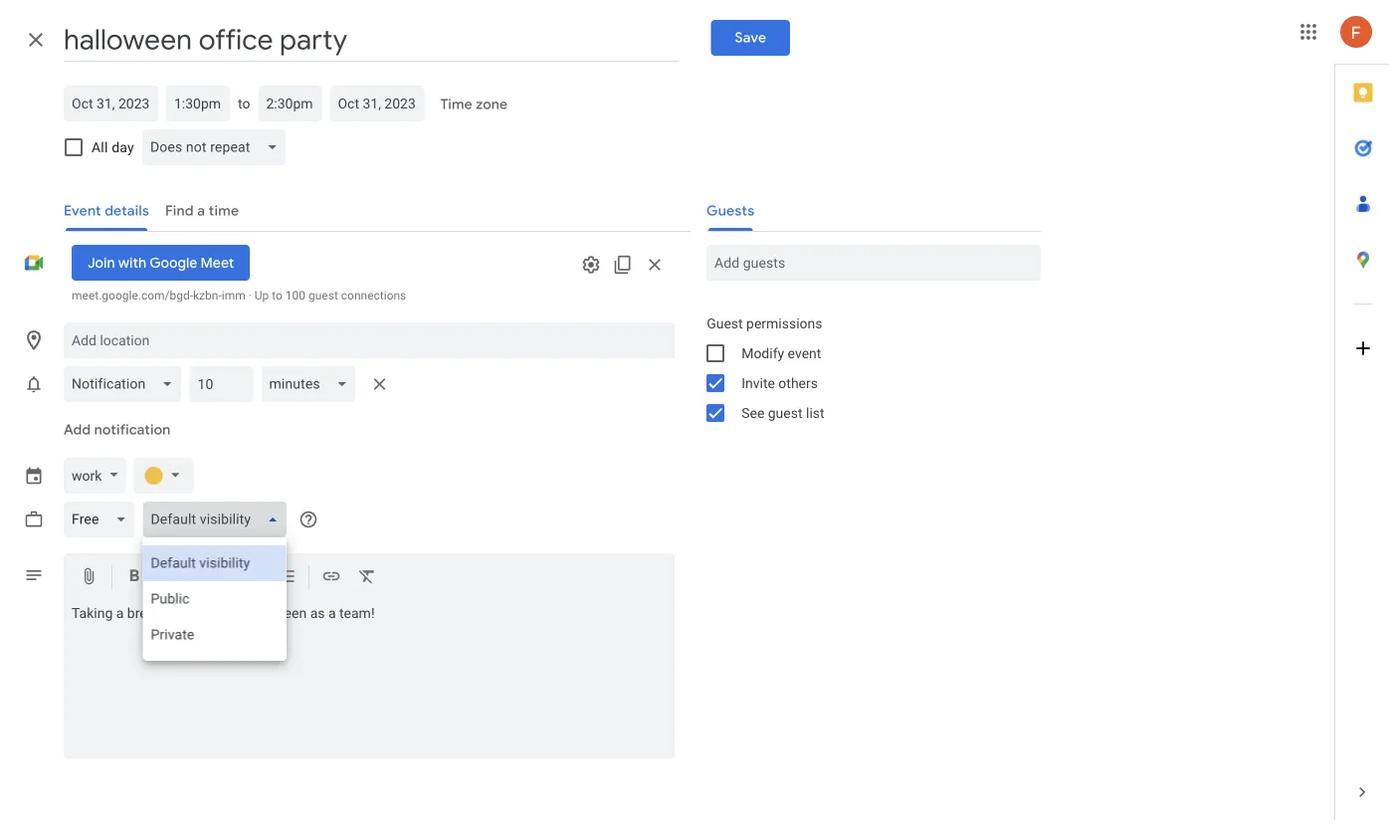 Task type: locate. For each thing, give the bounding box(es) containing it.
1 horizontal spatial a
[[328, 605, 336, 622]]

to right break
[[165, 605, 177, 622]]

add
[[64, 421, 91, 439]]

to
[[238, 95, 250, 111], [272, 289, 283, 303], [165, 605, 177, 622]]

guest
[[309, 289, 338, 303], [768, 405, 803, 421]]

permissions
[[747, 315, 823, 331]]

group
[[691, 309, 1041, 428]]

invite
[[742, 375, 775, 391]]

italic image
[[160, 566, 180, 590]]

End time text field
[[266, 92, 314, 115]]

tab list
[[1336, 65, 1390, 764]]

a
[[116, 605, 124, 622], [328, 605, 336, 622]]

work
[[72, 467, 102, 484]]

guest left list
[[768, 405, 803, 421]]

save
[[735, 29, 767, 47]]

modify event
[[742, 345, 821, 361]]

0 vertical spatial guest
[[309, 289, 338, 303]]

with
[[118, 254, 146, 272]]

to left end time text field
[[238, 95, 250, 111]]

time
[[440, 96, 473, 113]]

time zone
[[440, 96, 508, 113]]

imm
[[222, 289, 246, 303]]

to right up
[[272, 289, 283, 303]]

bold image
[[124, 566, 144, 590]]

default visibility option
[[143, 545, 287, 581]]

zone
[[476, 96, 508, 113]]

meet.google.com/bgd-kzbn-imm · up to 100 guest connections
[[72, 289, 406, 303]]

0 horizontal spatial a
[[116, 605, 124, 622]]

0 horizontal spatial to
[[165, 605, 177, 622]]

to inside text field
[[165, 605, 177, 622]]

Minutes in advance for notification number field
[[197, 366, 245, 402]]

guest permissions
[[707, 315, 823, 331]]

all
[[92, 139, 108, 155]]

End date text field
[[338, 92, 416, 115]]

google
[[149, 254, 197, 272]]

a right as
[[328, 605, 336, 622]]

add notification button
[[56, 406, 179, 454]]

1 vertical spatial guest
[[768, 405, 803, 421]]

group containing guest permissions
[[691, 309, 1041, 428]]

see
[[742, 405, 765, 421]]

2 horizontal spatial to
[[272, 289, 283, 303]]

a left break
[[116, 605, 124, 622]]

Start date text field
[[72, 92, 150, 115]]

join with google meet
[[88, 254, 234, 272]]

None field
[[142, 129, 294, 165], [64, 366, 190, 402], [261, 366, 364, 402], [64, 502, 143, 537], [143, 502, 295, 537], [142, 129, 294, 165], [64, 366, 190, 402], [261, 366, 364, 402], [64, 502, 143, 537], [143, 502, 295, 537]]

guest
[[707, 315, 743, 331]]

kzbn-
[[193, 289, 222, 303]]

0 vertical spatial to
[[238, 95, 250, 111]]

public option
[[143, 581, 287, 617]]

team!
[[339, 605, 375, 622]]

100
[[285, 289, 306, 303]]

Location text field
[[72, 322, 667, 358]]

save button
[[711, 20, 791, 56]]

1 horizontal spatial guest
[[768, 405, 803, 421]]

2 vertical spatial to
[[165, 605, 177, 622]]

taking
[[72, 605, 113, 622]]

guest right 100
[[309, 289, 338, 303]]

Description text field
[[64, 605, 675, 754]]

time zone button
[[432, 87, 516, 122]]

event
[[788, 345, 821, 361]]

numbered list image
[[241, 566, 261, 590]]



Task type: describe. For each thing, give the bounding box(es) containing it.
day
[[112, 139, 134, 155]]

Title text field
[[64, 18, 679, 62]]

formatting options toolbar
[[64, 553, 675, 602]]

notification
[[94, 421, 171, 439]]

break
[[127, 605, 162, 622]]

invite others
[[742, 375, 818, 391]]

halloween
[[242, 605, 307, 622]]

celebrate
[[181, 605, 238, 622]]

see guest list
[[742, 405, 825, 421]]

0 horizontal spatial guest
[[309, 289, 338, 303]]

1 a from the left
[[116, 605, 124, 622]]

underline image
[[196, 566, 216, 590]]

meet.google.com/bgd-
[[72, 289, 193, 303]]

insert link image
[[321, 566, 341, 590]]

connections
[[341, 289, 406, 303]]

·
[[248, 289, 252, 303]]

add notification
[[64, 421, 171, 439]]

join with google meet link
[[72, 245, 250, 281]]

10 minutes before element
[[64, 362, 396, 406]]

remove formatting image
[[357, 566, 377, 590]]

meet
[[201, 254, 234, 272]]

1 horizontal spatial to
[[238, 95, 250, 111]]

private option
[[143, 617, 287, 653]]

modify
[[742, 345, 784, 361]]

list
[[806, 405, 825, 421]]

up
[[255, 289, 269, 303]]

Guests text field
[[715, 245, 1033, 281]]

Start time text field
[[174, 92, 222, 115]]

2 a from the left
[[328, 605, 336, 622]]

as
[[310, 605, 325, 622]]

guest inside group
[[768, 405, 803, 421]]

1 vertical spatial to
[[272, 289, 283, 303]]

visibility list box
[[143, 537, 287, 661]]

all day
[[92, 139, 134, 155]]

bulleted list image
[[277, 566, 297, 590]]

join
[[88, 254, 115, 272]]

others
[[779, 375, 818, 391]]

taking a break to celebrate halloween as a team!
[[72, 605, 375, 622]]



Task type: vqa. For each thing, say whether or not it's contained in the screenshot.
the Public option on the bottom left of page
yes



